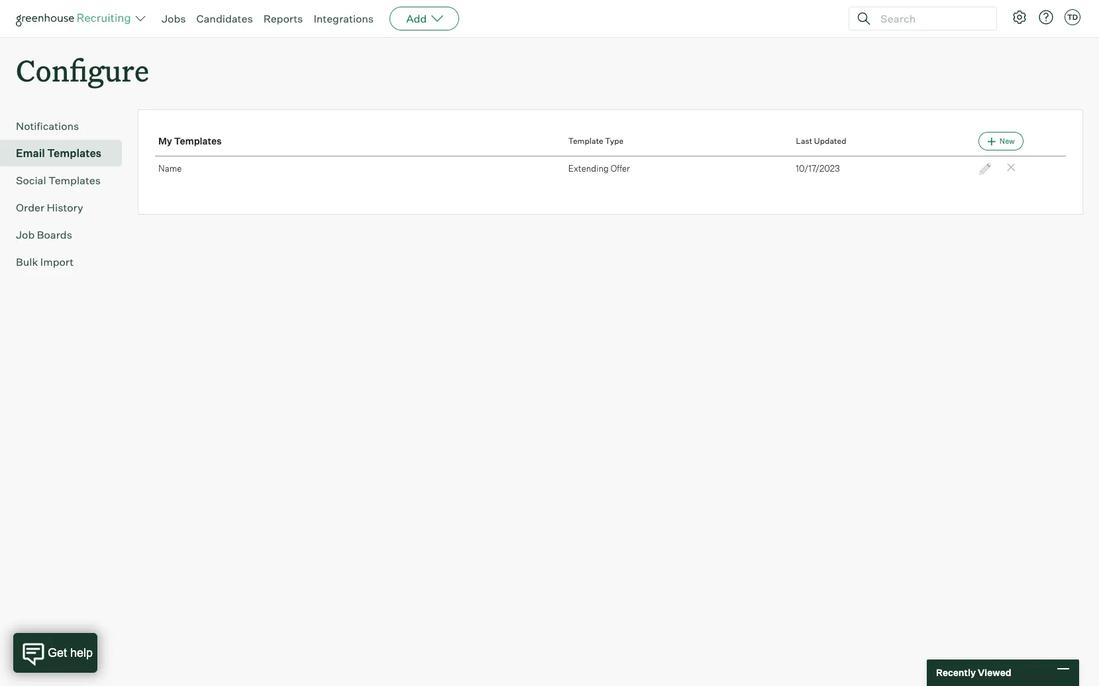 Task type: vqa. For each thing, say whether or not it's contained in the screenshot.
Bulk
yes



Task type: describe. For each thing, give the bounding box(es) containing it.
jobs link
[[162, 12, 186, 25]]

extending
[[569, 163, 609, 174]]

jobs
[[162, 12, 186, 25]]

add
[[406, 12, 427, 25]]

reports
[[264, 12, 303, 25]]

import
[[40, 255, 74, 269]]

my
[[158, 136, 172, 147]]

td button
[[1065, 9, 1081, 25]]

my templates
[[158, 136, 222, 147]]

greenhouse recruiting image
[[16, 11, 135, 27]]

candidates
[[197, 12, 253, 25]]

bulk import
[[16, 255, 74, 269]]

history
[[47, 201, 83, 214]]

job
[[16, 228, 35, 241]]

last updated
[[796, 136, 847, 146]]

order history link
[[16, 200, 117, 216]]

offer
[[611, 163, 630, 174]]

social
[[16, 174, 46, 187]]

notifications
[[16, 119, 79, 133]]

new link
[[979, 132, 1024, 151]]

job boards
[[16, 228, 72, 241]]

bulk
[[16, 255, 38, 269]]

name
[[158, 163, 182, 174]]

templates for social templates
[[48, 174, 101, 187]]

job boards link
[[16, 227, 117, 243]]

order history
[[16, 201, 83, 214]]

configure
[[16, 50, 149, 89]]

social templates link
[[16, 172, 117, 188]]

new
[[1000, 137, 1015, 146]]

template type
[[569, 136, 624, 146]]



Task type: locate. For each thing, give the bounding box(es) containing it.
template
[[569, 136, 604, 146]]

integrations link
[[314, 12, 374, 25]]

templates for my templates
[[174, 136, 222, 147]]

email
[[16, 147, 45, 160]]

templates up order history link
[[48, 174, 101, 187]]

type
[[605, 136, 624, 146]]

Search text field
[[878, 9, 985, 28]]

integrations
[[314, 12, 374, 25]]

bulk import link
[[16, 254, 117, 270]]

configure image
[[1012, 9, 1028, 25]]

social templates
[[16, 174, 101, 187]]

email templates
[[16, 147, 102, 160]]

boards
[[37, 228, 72, 241]]

reports link
[[264, 12, 303, 25]]

updated
[[815, 136, 847, 146]]

templates right my
[[174, 136, 222, 147]]

10/17/2023
[[796, 163, 840, 174]]

recently viewed
[[937, 667, 1012, 678]]

viewed
[[978, 667, 1012, 678]]

extending offer
[[569, 163, 630, 174]]

td button
[[1063, 7, 1084, 28]]

templates
[[174, 136, 222, 147], [47, 147, 102, 160], [48, 174, 101, 187]]

recently
[[937, 667, 976, 678]]

order
[[16, 201, 44, 214]]

notifications link
[[16, 118, 117, 134]]

last
[[796, 136, 813, 146]]

add button
[[390, 7, 459, 30]]

candidates link
[[197, 12, 253, 25]]

email templates link
[[16, 145, 117, 161]]

templates for email templates
[[47, 147, 102, 160]]

td
[[1068, 13, 1079, 22]]

templates up social templates link
[[47, 147, 102, 160]]



